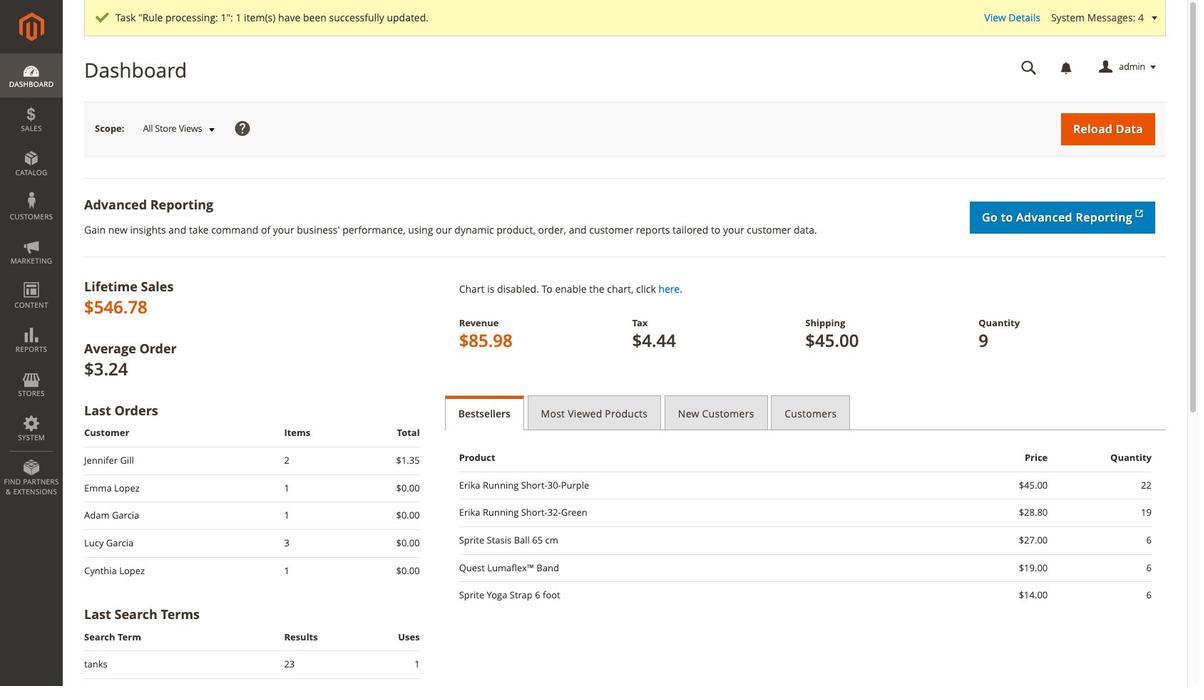 Task type: locate. For each thing, give the bounding box(es) containing it.
None text field
[[1012, 55, 1047, 80]]

tab list
[[445, 396, 1166, 431]]

tab
[[771, 396, 851, 431]]

menu bar
[[0, 53, 63, 504]]



Task type: describe. For each thing, give the bounding box(es) containing it.
magento admin panel image
[[19, 12, 44, 41]]



